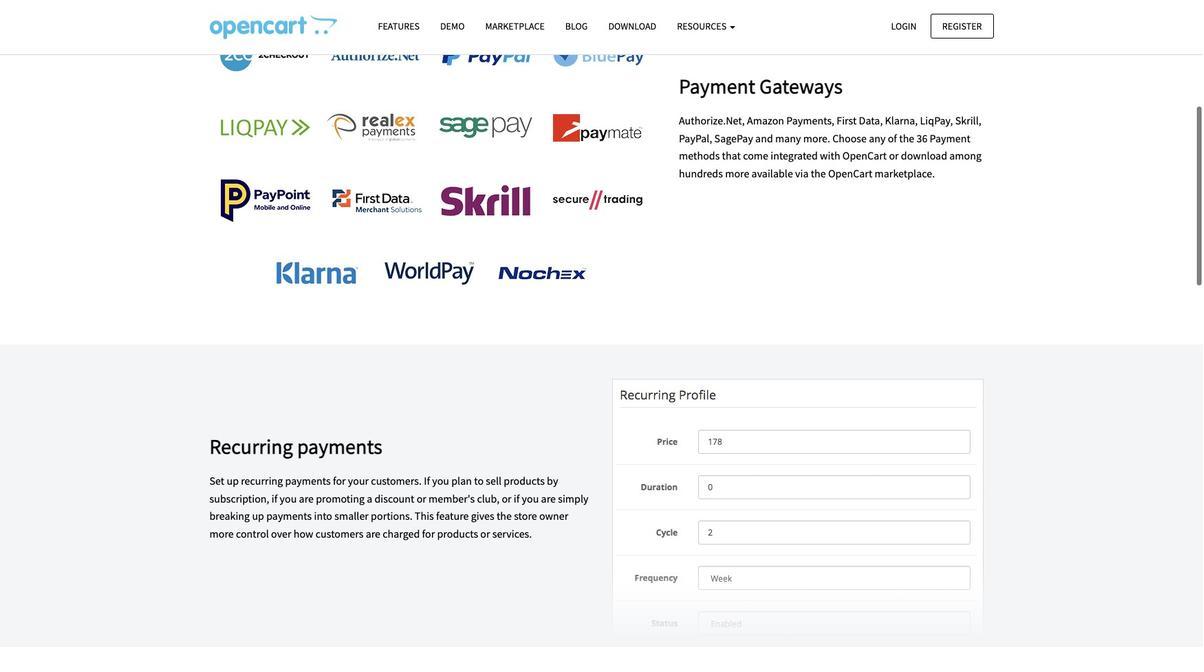 Task type: locate. For each thing, give the bounding box(es) containing it.
among
[[950, 149, 982, 163]]

you down recurring
[[280, 492, 297, 506]]

skrill,
[[956, 114, 982, 127]]

for
[[333, 474, 346, 488], [422, 527, 435, 541]]

you
[[432, 474, 450, 488], [280, 492, 297, 506], [522, 492, 539, 506]]

0 horizontal spatial if
[[272, 492, 278, 506]]

authorize.net,
[[679, 114, 745, 127]]

for down this
[[422, 527, 435, 541]]

you right if
[[432, 474, 450, 488]]

register
[[943, 20, 983, 32]]

0 horizontal spatial for
[[333, 474, 346, 488]]

charged
[[383, 527, 420, 541]]

for up promoting
[[333, 474, 346, 488]]

payment down liqpay,
[[930, 131, 971, 145]]

0 horizontal spatial up
[[227, 474, 239, 488]]

to
[[474, 474, 484, 488]]

resources
[[677, 20, 729, 32]]

1 horizontal spatial up
[[252, 509, 264, 523]]

or down 'gives'
[[481, 527, 490, 541]]

products down the feature
[[437, 527, 478, 541]]

more
[[726, 166, 750, 180], [210, 527, 234, 541]]

of
[[888, 131, 898, 145]]

more inside the set up recurring payments for your customers. if you plan to sell products by subscription, if you are promoting a discount or member's club, or if you are simply breaking up payments into smaller portions. this feature gives the store owner more control over how customers are charged for products or services.
[[210, 527, 234, 541]]

2 vertical spatial the
[[497, 509, 512, 523]]

more down that
[[726, 166, 750, 180]]

breaking
[[210, 509, 250, 523]]

opencart
[[843, 149, 887, 163], [829, 166, 873, 180]]

1 vertical spatial more
[[210, 527, 234, 541]]

1 horizontal spatial more
[[726, 166, 750, 180]]

the up services.
[[497, 509, 512, 523]]

sell
[[486, 474, 502, 488]]

register link
[[931, 13, 994, 38]]

products left by on the left bottom of the page
[[504, 474, 545, 488]]

opencart down with
[[829, 166, 873, 180]]

your
[[348, 474, 369, 488]]

payments up your
[[297, 434, 383, 460]]

if
[[272, 492, 278, 506], [514, 492, 520, 506]]

if up store
[[514, 492, 520, 506]]

or
[[890, 149, 899, 163], [417, 492, 427, 506], [502, 492, 512, 506], [481, 527, 490, 541]]

are down by on the left bottom of the page
[[541, 492, 556, 506]]

marketplace link
[[475, 14, 555, 39]]

login
[[892, 20, 917, 32]]

0 vertical spatial payments
[[297, 434, 383, 460]]

2 if from the left
[[514, 492, 520, 506]]

1 vertical spatial products
[[437, 527, 478, 541]]

up right set
[[227, 474, 239, 488]]

payment
[[679, 73, 756, 99], [930, 131, 971, 145]]

recurring payments image
[[612, 379, 984, 648]]

1 horizontal spatial if
[[514, 492, 520, 506]]

if
[[424, 474, 430, 488]]

payment up authorize.net,
[[679, 73, 756, 99]]

2 horizontal spatial you
[[522, 492, 539, 506]]

payments
[[297, 434, 383, 460], [285, 474, 331, 488], [267, 509, 312, 523]]

1 vertical spatial the
[[811, 166, 827, 180]]

1 horizontal spatial you
[[432, 474, 450, 488]]

0 vertical spatial more
[[726, 166, 750, 180]]

if down recurring
[[272, 492, 278, 506]]

1 horizontal spatial are
[[366, 527, 381, 541]]

opencart down any
[[843, 149, 887, 163]]

or inside authorize.net, amazon payments, first data, klarna, liqpay, skrill, paypal, sagepay and many more. choose any of the 36 payment methods that come integrated with opencart or download among hundreds more available via the opencart marketplace.
[[890, 149, 899, 163]]

the right of at the right
[[900, 131, 915, 145]]

0 horizontal spatial the
[[497, 509, 512, 523]]

0 vertical spatial for
[[333, 474, 346, 488]]

resources link
[[667, 14, 746, 39]]

or down of at the right
[[890, 149, 899, 163]]

available
[[752, 166, 794, 180]]

gives
[[471, 509, 495, 523]]

0 vertical spatial the
[[900, 131, 915, 145]]

1 horizontal spatial products
[[504, 474, 545, 488]]

come
[[744, 149, 769, 163]]

demo
[[441, 20, 465, 32]]

marketplace.
[[875, 166, 936, 180]]

you up store
[[522, 492, 539, 506]]

member's
[[429, 492, 475, 506]]

2 horizontal spatial the
[[900, 131, 915, 145]]

0 horizontal spatial payment
[[679, 73, 756, 99]]

login link
[[880, 13, 929, 38]]

0 vertical spatial payment
[[679, 73, 756, 99]]

payment gateways
[[679, 73, 843, 99]]

more down breaking
[[210, 527, 234, 541]]

many
[[776, 131, 802, 145]]

1 vertical spatial up
[[252, 509, 264, 523]]

promoting
[[316, 492, 365, 506]]

this
[[415, 509, 434, 523]]

up
[[227, 474, 239, 488], [252, 509, 264, 523]]

are
[[299, 492, 314, 506], [541, 492, 556, 506], [366, 527, 381, 541]]

first
[[837, 114, 857, 127]]

payments down recurring payments
[[285, 474, 331, 488]]

data,
[[859, 114, 883, 127]]

marketplace
[[486, 20, 545, 32]]

the right via
[[811, 166, 827, 180]]

simply
[[558, 492, 589, 506]]

1 vertical spatial for
[[422, 527, 435, 541]]

download
[[609, 20, 657, 32]]

1 vertical spatial payment
[[930, 131, 971, 145]]

are left promoting
[[299, 492, 314, 506]]

recurring
[[210, 434, 293, 460]]

into
[[314, 509, 332, 523]]

more inside authorize.net, amazon payments, first data, klarna, liqpay, skrill, paypal, sagepay and many more. choose any of the 36 payment methods that come integrated with opencart or download among hundreds more available via the opencart marketplace.
[[726, 166, 750, 180]]

2 vertical spatial payments
[[267, 509, 312, 523]]

1 horizontal spatial the
[[811, 166, 827, 180]]

are down portions.
[[366, 527, 381, 541]]

via
[[796, 166, 809, 180]]

the inside the set up recurring payments for your customers. if you plan to sell products by subscription, if you are promoting a discount or member's club, or if you are simply breaking up payments into smaller portions. this feature gives the store owner more control over how customers are charged for products or services.
[[497, 509, 512, 523]]

payment inside authorize.net, amazon payments, first data, klarna, liqpay, skrill, paypal, sagepay and many more. choose any of the 36 payment methods that come integrated with opencart or download among hundreds more available via the opencart marketplace.
[[930, 131, 971, 145]]

payments up over
[[267, 509, 312, 523]]

0 horizontal spatial more
[[210, 527, 234, 541]]

choose
[[833, 131, 867, 145]]

opencart - features image
[[210, 14, 337, 39]]

1 horizontal spatial payment
[[930, 131, 971, 145]]

amazon
[[748, 114, 785, 127]]

up up control at the bottom left of the page
[[252, 509, 264, 523]]

the
[[900, 131, 915, 145], [811, 166, 827, 180], [497, 509, 512, 523]]

payments,
[[787, 114, 835, 127]]

any
[[870, 131, 886, 145]]

products
[[504, 474, 545, 488], [437, 527, 478, 541]]

1 if from the left
[[272, 492, 278, 506]]



Task type: vqa. For each thing, say whether or not it's contained in the screenshot.
by
yes



Task type: describe. For each thing, give the bounding box(es) containing it.
recurring
[[241, 474, 283, 488]]

discount
[[375, 492, 415, 506]]

by
[[547, 474, 559, 488]]

paypal,
[[679, 131, 713, 145]]

download
[[902, 149, 948, 163]]

gateways
[[760, 73, 843, 99]]

recurring payments
[[210, 434, 383, 460]]

that
[[722, 149, 741, 163]]

over
[[271, 527, 292, 541]]

features
[[378, 20, 420, 32]]

feature
[[436, 509, 469, 523]]

customers
[[316, 527, 364, 541]]

subscription,
[[210, 492, 270, 506]]

or up this
[[417, 492, 427, 506]]

0 vertical spatial products
[[504, 474, 545, 488]]

1 vertical spatial payments
[[285, 474, 331, 488]]

sagepay
[[715, 131, 754, 145]]

1 horizontal spatial for
[[422, 527, 435, 541]]

how
[[294, 527, 314, 541]]

integrated
[[771, 149, 818, 163]]

services.
[[493, 527, 532, 541]]

features link
[[368, 14, 430, 39]]

a
[[367, 492, 373, 506]]

demo link
[[430, 14, 475, 39]]

liqpay,
[[921, 114, 954, 127]]

download link
[[598, 14, 667, 39]]

authorize.net, amazon payments, first data, klarna, liqpay, skrill, paypal, sagepay and many more. choose any of the 36 payment methods that come integrated with opencart or download among hundreds more available via the opencart marketplace.
[[679, 114, 982, 180]]

club,
[[477, 492, 500, 506]]

0 horizontal spatial products
[[437, 527, 478, 541]]

2 horizontal spatial are
[[541, 492, 556, 506]]

0 horizontal spatial you
[[280, 492, 297, 506]]

customers.
[[371, 474, 422, 488]]

0 vertical spatial opencart
[[843, 149, 887, 163]]

store
[[514, 509, 537, 523]]

control
[[236, 527, 269, 541]]

0 vertical spatial up
[[227, 474, 239, 488]]

0 horizontal spatial are
[[299, 492, 314, 506]]

methods
[[679, 149, 720, 163]]

and
[[756, 131, 774, 145]]

payment gateways image
[[210, 19, 654, 310]]

with
[[821, 149, 841, 163]]

set
[[210, 474, 225, 488]]

portions.
[[371, 509, 413, 523]]

hundreds
[[679, 166, 723, 180]]

plan
[[452, 474, 472, 488]]

blog
[[566, 20, 588, 32]]

owner
[[540, 509, 569, 523]]

or right the club,
[[502, 492, 512, 506]]

set up recurring payments for your customers. if you plan to sell products by subscription, if you are promoting a discount or member's club, or if you are simply breaking up payments into smaller portions. this feature gives the store owner more control over how customers are charged for products or services.
[[210, 474, 589, 541]]

more.
[[804, 131, 831, 145]]

smaller
[[335, 509, 369, 523]]

1 vertical spatial opencart
[[829, 166, 873, 180]]

36
[[917, 131, 928, 145]]

klarna,
[[886, 114, 918, 127]]

blog link
[[555, 14, 598, 39]]



